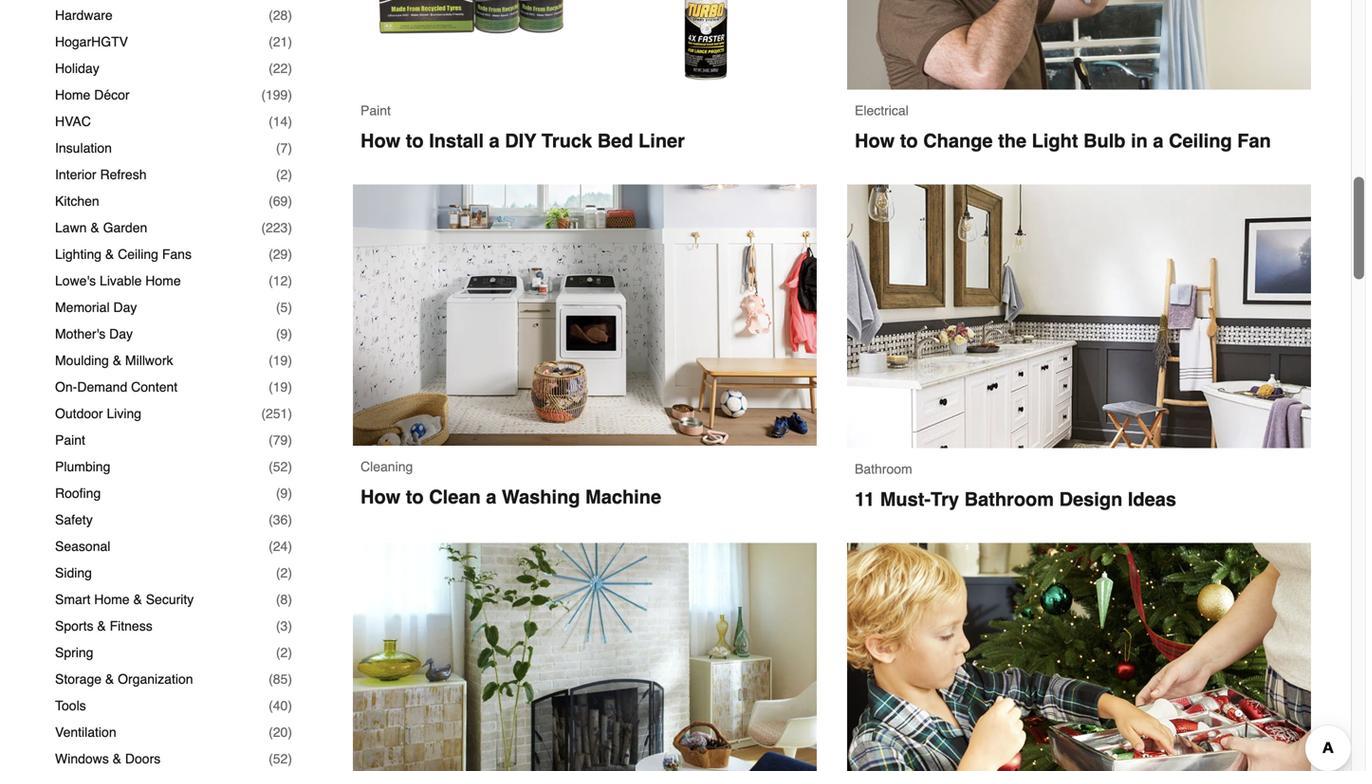 Task type: vqa. For each thing, say whether or not it's contained in the screenshot.


Task type: describe. For each thing, give the bounding box(es) containing it.
( for spring
[[276, 645, 281, 661]]

( 8 )
[[276, 592, 292, 607]]

& for fitness
[[97, 619, 106, 634]]

( 199 )
[[261, 87, 292, 103]]

lighting
[[55, 247, 102, 262]]

( 28 )
[[269, 8, 292, 23]]

( 19 ) for millwork
[[269, 353, 292, 368]]

light
[[1032, 130, 1079, 152]]

( for smart home & security
[[276, 592, 281, 607]]

moulding & millwork
[[55, 353, 173, 368]]

) for moulding & millwork
[[288, 353, 292, 368]]

( for interior refresh
[[276, 167, 281, 182]]

décor
[[94, 87, 130, 103]]

memorial
[[55, 300, 110, 315]]

85
[[273, 672, 288, 687]]

content
[[131, 380, 178, 395]]

a for machine
[[486, 486, 497, 508]]

& for doors
[[113, 752, 122, 767]]

) for lowe's livable home
[[288, 273, 292, 289]]

36
[[273, 513, 288, 528]]

mother's
[[55, 327, 106, 342]]

hogarhgtv
[[55, 34, 128, 49]]

( 79 )
[[269, 433, 292, 448]]

) for home décor
[[288, 87, 292, 103]]

livable
[[100, 273, 142, 289]]

& for organization
[[105, 672, 114, 687]]

lowe's livable home
[[55, 273, 181, 289]]

( for hogarhgtv
[[269, 34, 273, 49]]

clean
[[429, 486, 481, 508]]

a full truck bed liner kit and two cans of rust-oleum spray paint truck bed liners. image
[[353, 0, 817, 90]]

0 vertical spatial home
[[55, 87, 90, 103]]

) for tools
[[288, 699, 292, 714]]

a child in front of a christmas tree looking at ornaments in a storage box his mother is holding. image
[[848, 543, 1312, 772]]

smart
[[55, 592, 90, 607]]

2 for interior refresh
[[281, 167, 288, 182]]

) for ventilation
[[288, 725, 292, 740]]

a man changing a lightbulb in a ceiling fan light. image
[[848, 0, 1312, 90]]

( 20 )
[[269, 725, 292, 740]]

) for insulation
[[288, 141, 292, 156]]

19 for moulding & millwork
[[273, 353, 288, 368]]

( 2 ) for spring
[[276, 645, 292, 661]]

) for interior refresh
[[288, 167, 292, 182]]

safety
[[55, 513, 93, 528]]

moulding
[[55, 353, 109, 368]]

to for install
[[406, 130, 424, 152]]

( for hvac
[[269, 114, 273, 129]]

) for paint
[[288, 433, 292, 448]]

millwork
[[125, 353, 173, 368]]

12
[[273, 273, 288, 289]]

0 vertical spatial ceiling
[[1169, 130, 1233, 152]]

( 19 ) for content
[[269, 380, 292, 395]]

5
[[281, 300, 288, 315]]

( for tools
[[269, 699, 273, 714]]

( for outdoor living
[[261, 406, 266, 421]]

( for lighting & ceiling fans
[[269, 247, 273, 262]]

( for windows & doors
[[269, 752, 273, 767]]

( 69 )
[[269, 194, 292, 209]]

( 85 )
[[269, 672, 292, 687]]

sports
[[55, 619, 93, 634]]

( 14 )
[[269, 114, 292, 129]]

mother's day
[[55, 327, 133, 342]]

insulation
[[55, 141, 112, 156]]

( for paint
[[269, 433, 273, 448]]

) for hvac
[[288, 114, 292, 129]]

to for change
[[900, 130, 918, 152]]

( 24 )
[[269, 539, 292, 554]]

refresh
[[100, 167, 147, 182]]

( 2 ) for interior refresh
[[276, 167, 292, 182]]

( for moulding & millwork
[[269, 353, 273, 368]]

fitness
[[110, 619, 153, 634]]

how for how to change the light bulb in a ceiling fan
[[855, 130, 895, 152]]

0 vertical spatial bathroom
[[855, 462, 913, 477]]

( 5 )
[[276, 300, 292, 315]]

79
[[273, 433, 288, 448]]

( 21 )
[[269, 34, 292, 49]]

a right in
[[1154, 130, 1164, 152]]

( 29 )
[[269, 247, 292, 262]]

( for ventilation
[[269, 725, 273, 740]]

) for memorial day
[[288, 300, 292, 315]]

( for safety
[[269, 513, 273, 528]]

how to clean a washing machine
[[361, 486, 662, 508]]

( for memorial day
[[276, 300, 281, 315]]

how for how to install a diy truck bed liner
[[361, 130, 401, 152]]

storage
[[55, 672, 102, 687]]

electrical
[[855, 103, 909, 118]]

outdoor living
[[55, 406, 141, 421]]

holiday
[[55, 61, 99, 76]]

cleaning
[[361, 459, 413, 474]]

) for on-demand content
[[288, 380, 292, 395]]

paint for how to install a diy truck bed liner
[[361, 103, 391, 118]]

seasonal
[[55, 539, 110, 554]]

in
[[1131, 130, 1148, 152]]

liner
[[639, 130, 685, 152]]

lawn & garden
[[55, 220, 147, 235]]

251
[[266, 406, 288, 421]]

( for lowe's livable home
[[269, 273, 273, 289]]

living
[[107, 406, 141, 421]]

28
[[273, 8, 288, 23]]

ideas
[[1128, 489, 1177, 511]]

storage & organization
[[55, 672, 193, 687]]

( 36 )
[[269, 513, 292, 528]]

( for seasonal
[[269, 539, 273, 554]]

( for lawn & garden
[[261, 220, 266, 235]]

& for ceiling
[[105, 247, 114, 262]]

14
[[273, 114, 288, 129]]

) for siding
[[288, 566, 292, 581]]

) for roofing
[[288, 486, 292, 501]]

2 for spring
[[281, 645, 288, 661]]

29
[[273, 247, 288, 262]]

paint for (
[[55, 433, 85, 448]]

8
[[281, 592, 288, 607]]

hardware
[[55, 8, 113, 23]]

1 horizontal spatial bathroom
[[965, 489, 1055, 511]]

) for mother's day
[[288, 327, 292, 342]]

how to install a diy truck bed liner
[[361, 130, 685, 152]]

remodeled bathroom with bath vanities and marble countertops. image
[[848, 185, 1312, 448]]

sports & fitness
[[55, 619, 153, 634]]

siding
[[55, 566, 92, 581]]

on-
[[55, 380, 77, 395]]

52 for windows & doors
[[273, 752, 288, 767]]



Task type: locate. For each thing, give the bounding box(es) containing it.
tools
[[55, 699, 86, 714]]

to
[[406, 130, 424, 152], [900, 130, 918, 152], [406, 486, 424, 508]]

) for outdoor living
[[288, 406, 292, 421]]

bathroom right "try"
[[965, 489, 1055, 511]]

25 ) from the top
[[288, 645, 292, 661]]

( 40 )
[[269, 699, 292, 714]]

( 9 ) for mother's day
[[276, 327, 292, 342]]

6 ) from the top
[[288, 141, 292, 156]]

roofing
[[55, 486, 101, 501]]

1 19 from the top
[[273, 353, 288, 368]]

how left install
[[361, 130, 401, 152]]

0 vertical spatial 19
[[273, 353, 288, 368]]

how
[[361, 130, 401, 152], [855, 130, 895, 152], [361, 486, 401, 508]]

2 ( 9 ) from the top
[[276, 486, 292, 501]]

2 ( 2 ) from the top
[[276, 566, 292, 581]]

day down livable
[[113, 300, 137, 315]]

1 ( 19 ) from the top
[[269, 353, 292, 368]]

day for memorial day
[[113, 300, 137, 315]]

( 52 ) down ( 20 )
[[269, 752, 292, 767]]

0 vertical spatial ( 2 )
[[276, 167, 292, 182]]

3 2 from the top
[[281, 645, 288, 661]]

2 vertical spatial 2
[[281, 645, 288, 661]]

the
[[999, 130, 1027, 152]]

2 horizontal spatial home
[[145, 273, 181, 289]]

199
[[266, 87, 288, 103]]

0 vertical spatial 9
[[281, 327, 288, 342]]

plumbing
[[55, 459, 110, 475]]

( 2 ) up 8
[[276, 566, 292, 581]]

0 vertical spatial day
[[113, 300, 137, 315]]

( 52 ) for plumbing
[[269, 459, 292, 475]]

& right the sports
[[97, 619, 106, 634]]

( for plumbing
[[269, 459, 273, 475]]

must-
[[880, 489, 931, 511]]

1 9 from the top
[[281, 327, 288, 342]]

1 vertical spatial 2
[[281, 566, 288, 581]]

garden
[[103, 220, 147, 235]]

& up lowe's livable home on the top left
[[105, 247, 114, 262]]

) for windows & doors
[[288, 752, 292, 767]]

19
[[273, 353, 288, 368], [273, 380, 288, 395]]

2 down 7
[[281, 167, 288, 182]]

27 ) from the top
[[288, 699, 292, 714]]

19 ) from the top
[[288, 486, 292, 501]]

9 up the 36
[[281, 486, 288, 501]]

to left install
[[406, 130, 424, 152]]

) for hardware
[[288, 8, 292, 23]]

11
[[855, 489, 875, 511]]

69
[[273, 194, 288, 209]]

1 horizontal spatial paint
[[361, 103, 391, 118]]

52 down ( 20 )
[[273, 752, 288, 767]]

lighting & ceiling fans
[[55, 247, 192, 262]]

fans
[[162, 247, 192, 262]]

1 vertical spatial ( 52 )
[[269, 752, 292, 767]]

( for mother's day
[[276, 327, 281, 342]]

11 ) from the top
[[288, 273, 292, 289]]

) for holiday
[[288, 61, 292, 76]]

20 ) from the top
[[288, 513, 292, 528]]

3 ( 2 ) from the top
[[276, 645, 292, 661]]

0 vertical spatial 2
[[281, 167, 288, 182]]

28 ) from the top
[[288, 725, 292, 740]]

22 ) from the top
[[288, 566, 292, 581]]

& up fitness
[[133, 592, 142, 607]]

2
[[281, 167, 288, 182], [281, 566, 288, 581], [281, 645, 288, 661]]

1 horizontal spatial home
[[94, 592, 130, 607]]

& left doors at the bottom of page
[[113, 752, 122, 767]]

0 vertical spatial ( 19 )
[[269, 353, 292, 368]]

16 ) from the top
[[288, 406, 292, 421]]

how down electrical
[[855, 130, 895, 152]]

) for seasonal
[[288, 539, 292, 554]]

a laundry room with a washer and dryer and other essentials. image
[[353, 185, 817, 446]]

( 52 ) down ( 79 )
[[269, 459, 292, 475]]

52 down ( 79 )
[[273, 459, 288, 475]]

kitchen
[[55, 194, 99, 209]]

( for home décor
[[261, 87, 266, 103]]

1 ( 2 ) from the top
[[276, 167, 292, 182]]

) for smart home & security
[[288, 592, 292, 607]]

1 52 from the top
[[273, 459, 288, 475]]

& right storage
[[105, 672, 114, 687]]

) for lighting & ceiling fans
[[288, 247, 292, 262]]

2 19 from the top
[[273, 380, 288, 395]]

( 19 )
[[269, 353, 292, 368], [269, 380, 292, 395]]

) for plumbing
[[288, 459, 292, 475]]

bed
[[598, 130, 634, 152]]

29 ) from the top
[[288, 752, 292, 767]]

0 horizontal spatial home
[[55, 87, 90, 103]]

52 for plumbing
[[273, 459, 288, 475]]

change
[[924, 130, 993, 152]]

lowe's
[[55, 273, 96, 289]]

( 3 )
[[276, 619, 292, 634]]

( 2 ) down 3
[[276, 645, 292, 661]]

home down fans
[[145, 273, 181, 289]]

windows
[[55, 752, 109, 767]]

( 52 ) for windows & doors
[[269, 752, 292, 767]]

to down electrical
[[900, 130, 918, 152]]

4 ) from the top
[[288, 87, 292, 103]]

to left clean
[[406, 486, 424, 508]]

0 vertical spatial paint
[[361, 103, 391, 118]]

9 ) from the top
[[288, 220, 292, 235]]

to for clean
[[406, 486, 424, 508]]

2 vertical spatial home
[[94, 592, 130, 607]]

design
[[1060, 489, 1123, 511]]

) for kitchen
[[288, 194, 292, 209]]

0 vertical spatial 52
[[273, 459, 288, 475]]

day
[[113, 300, 137, 315], [109, 327, 133, 342]]

home up hvac
[[55, 87, 90, 103]]

21 ) from the top
[[288, 539, 292, 554]]

5 ) from the top
[[288, 114, 292, 129]]

ceiling left fan
[[1169, 130, 1233, 152]]

0 vertical spatial ( 9 )
[[276, 327, 292, 342]]

interior refresh
[[55, 167, 147, 182]]

& up on-demand content
[[113, 353, 122, 368]]

( 12 )
[[269, 273, 292, 289]]

) for storage & organization
[[288, 672, 292, 687]]

)
[[288, 8, 292, 23], [288, 34, 292, 49], [288, 61, 292, 76], [288, 87, 292, 103], [288, 114, 292, 129], [288, 141, 292, 156], [288, 167, 292, 182], [288, 194, 292, 209], [288, 220, 292, 235], [288, 247, 292, 262], [288, 273, 292, 289], [288, 300, 292, 315], [288, 327, 292, 342], [288, 353, 292, 368], [288, 380, 292, 395], [288, 406, 292, 421], [288, 433, 292, 448], [288, 459, 292, 475], [288, 486, 292, 501], [288, 513, 292, 528], [288, 539, 292, 554], [288, 566, 292, 581], [288, 592, 292, 607], [288, 619, 292, 634], [288, 645, 292, 661], [288, 672, 292, 687], [288, 699, 292, 714], [288, 725, 292, 740], [288, 752, 292, 767]]

hvac
[[55, 114, 91, 129]]

1 horizontal spatial ceiling
[[1169, 130, 1233, 152]]

2 ) from the top
[[288, 34, 292, 49]]

a for truck
[[489, 130, 500, 152]]

diy
[[505, 130, 537, 152]]

& for millwork
[[113, 353, 122, 368]]

washing
[[502, 486, 580, 508]]

2 ( 52 ) from the top
[[269, 752, 292, 767]]

9 for mother's day
[[281, 327, 288, 342]]

& for garden
[[90, 220, 99, 235]]

home décor
[[55, 87, 130, 103]]

3 ) from the top
[[288, 61, 292, 76]]

ceiling down garden
[[118, 247, 158, 262]]

day up moulding & millwork in the left top of the page
[[109, 327, 133, 342]]

( 223 )
[[261, 220, 292, 235]]

2 for siding
[[281, 566, 288, 581]]

home
[[55, 87, 90, 103], [145, 273, 181, 289], [94, 592, 130, 607]]

1 vertical spatial paint
[[55, 433, 85, 448]]

day for mother's day
[[109, 327, 133, 342]]

2 down 3
[[281, 645, 288, 661]]

2 9 from the top
[[281, 486, 288, 501]]

( for siding
[[276, 566, 281, 581]]

9 down ( 5 )
[[281, 327, 288, 342]]

doors
[[125, 752, 161, 767]]

) for safety
[[288, 513, 292, 528]]

8 ) from the top
[[288, 194, 292, 209]]

( 2 ) for siding
[[276, 566, 292, 581]]

2 ( 19 ) from the top
[[269, 380, 292, 395]]

1 vertical spatial home
[[145, 273, 181, 289]]

& right "lawn"
[[90, 220, 99, 235]]

1 2 from the top
[[281, 167, 288, 182]]

20
[[273, 725, 288, 740]]

( for insulation
[[276, 141, 281, 156]]

( for hardware
[[269, 8, 273, 23]]

a
[[489, 130, 500, 152], [1154, 130, 1164, 152], [486, 486, 497, 508]]

) for hogarhgtv
[[288, 34, 292, 49]]

( 22 )
[[269, 61, 292, 76]]

lawn
[[55, 220, 87, 235]]

1 ( 52 ) from the top
[[269, 459, 292, 475]]

( 9 ) for roofing
[[276, 486, 292, 501]]

0 horizontal spatial ceiling
[[118, 247, 158, 262]]

ventilation
[[55, 725, 116, 740]]

1 ) from the top
[[288, 8, 292, 23]]

2 up 8
[[281, 566, 288, 581]]

interior
[[55, 167, 96, 182]]

7 ) from the top
[[288, 167, 292, 182]]

12 ) from the top
[[288, 300, 292, 315]]

22
[[273, 61, 288, 76]]

demand
[[77, 380, 127, 395]]

11 must-try bathroom design ideas
[[855, 489, 1177, 511]]

10 ) from the top
[[288, 247, 292, 262]]

13 ) from the top
[[288, 327, 292, 342]]

1 vertical spatial ceiling
[[118, 247, 158, 262]]

1 vertical spatial 52
[[273, 752, 288, 767]]

15 ) from the top
[[288, 380, 292, 395]]

(
[[269, 8, 273, 23], [269, 34, 273, 49], [269, 61, 273, 76], [261, 87, 266, 103], [269, 114, 273, 129], [276, 141, 281, 156], [276, 167, 281, 182], [269, 194, 273, 209], [261, 220, 266, 235], [269, 247, 273, 262], [269, 273, 273, 289], [276, 300, 281, 315], [276, 327, 281, 342], [269, 353, 273, 368], [269, 380, 273, 395], [261, 406, 266, 421], [269, 433, 273, 448], [269, 459, 273, 475], [276, 486, 281, 501], [269, 513, 273, 528], [269, 539, 273, 554], [276, 566, 281, 581], [276, 592, 281, 607], [276, 619, 281, 634], [276, 645, 281, 661], [269, 672, 273, 687], [269, 699, 273, 714], [269, 725, 273, 740], [269, 752, 273, 767]]

how for how to clean a washing machine
[[361, 486, 401, 508]]

18 ) from the top
[[288, 459, 292, 475]]

( for roofing
[[276, 486, 281, 501]]

0 horizontal spatial paint
[[55, 433, 85, 448]]

23 ) from the top
[[288, 592, 292, 607]]

223
[[266, 220, 288, 235]]

52
[[273, 459, 288, 475], [273, 752, 288, 767]]

( 9 ) up the 36
[[276, 486, 292, 501]]

home up sports & fitness
[[94, 592, 130, 607]]

( 2 ) down 7
[[276, 167, 292, 182]]

install
[[429, 130, 484, 152]]

( for kitchen
[[269, 194, 273, 209]]

truck
[[542, 130, 592, 152]]

1 ( 9 ) from the top
[[276, 327, 292, 342]]

1 vertical spatial 19
[[273, 380, 288, 395]]

) for lawn & garden
[[288, 220, 292, 235]]

1 vertical spatial ( 19 )
[[269, 380, 292, 395]]

24
[[273, 539, 288, 554]]

0 horizontal spatial bathroom
[[855, 462, 913, 477]]

24 ) from the top
[[288, 619, 292, 634]]

( for sports & fitness
[[276, 619, 281, 634]]

fan
[[1238, 130, 1272, 152]]

40
[[273, 699, 288, 714]]

1 vertical spatial bathroom
[[965, 489, 1055, 511]]

1 vertical spatial day
[[109, 327, 133, 342]]

( for holiday
[[269, 61, 273, 76]]

a left diy
[[489, 130, 500, 152]]

on-demand content
[[55, 380, 178, 395]]

a living room with a brick fireplace painted a dappled gray-beige complementing off-white decor. image
[[353, 543, 817, 772]]

0 vertical spatial ( 52 )
[[269, 459, 292, 475]]

( for on-demand content
[[269, 380, 273, 395]]

( 9 ) down ( 5 )
[[276, 327, 292, 342]]

windows & doors
[[55, 752, 161, 767]]

smart home & security
[[55, 592, 194, 607]]

14 ) from the top
[[288, 353, 292, 368]]

outdoor
[[55, 406, 103, 421]]

how to change the light bulb in a ceiling fan
[[855, 130, 1272, 152]]

memorial day
[[55, 300, 137, 315]]

9 for roofing
[[281, 486, 288, 501]]

26 ) from the top
[[288, 672, 292, 687]]

1 vertical spatial 9
[[281, 486, 288, 501]]

try
[[931, 489, 960, 511]]

( for storage & organization
[[269, 672, 273, 687]]

) for sports & fitness
[[288, 619, 292, 634]]

bathroom up 11
[[855, 462, 913, 477]]

19 for on-demand content
[[273, 380, 288, 395]]

machine
[[586, 486, 662, 508]]

2 vertical spatial ( 2 )
[[276, 645, 292, 661]]

how down cleaning at the bottom of the page
[[361, 486, 401, 508]]

2 2 from the top
[[281, 566, 288, 581]]

) for spring
[[288, 645, 292, 661]]

1 vertical spatial ( 2 )
[[276, 566, 292, 581]]

2 52 from the top
[[273, 752, 288, 767]]

a right clean
[[486, 486, 497, 508]]

21
[[273, 34, 288, 49]]

17 ) from the top
[[288, 433, 292, 448]]

1 vertical spatial ( 9 )
[[276, 486, 292, 501]]

3
[[281, 619, 288, 634]]



